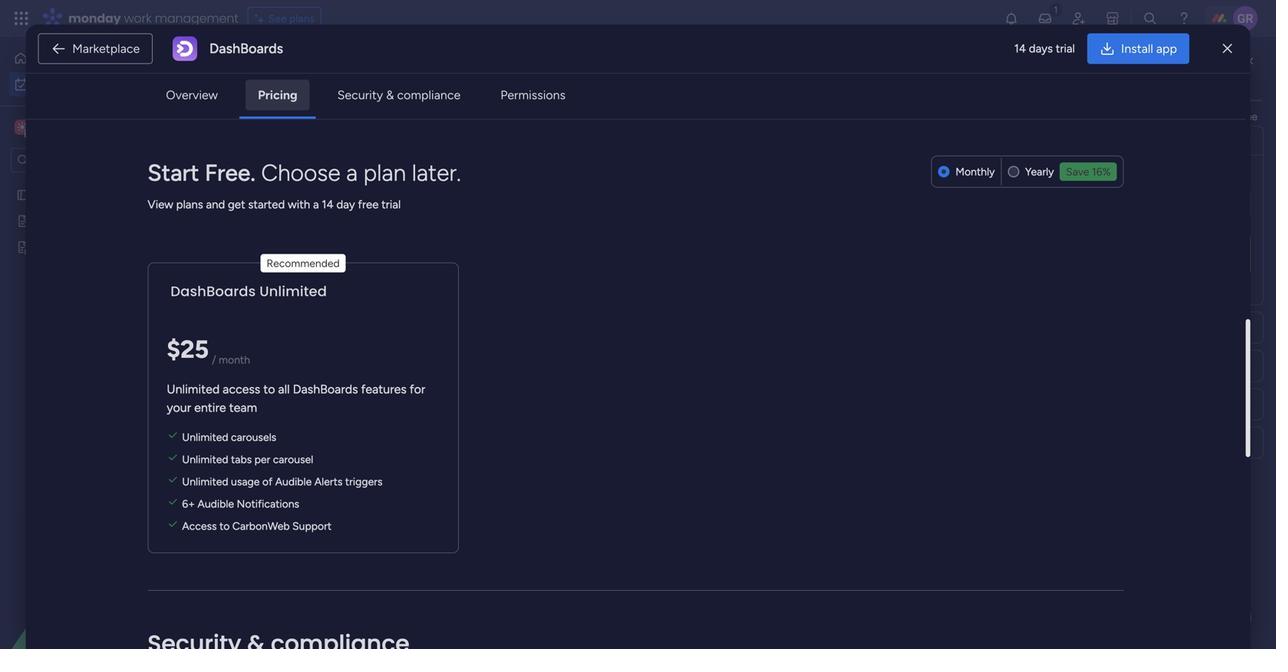 Task type: locate. For each thing, give the bounding box(es) containing it.
to
[[1228, 110, 1238, 123], [263, 382, 275, 397], [219, 520, 230, 533]]

none text field inside main content
[[994, 190, 1251, 217]]

dashboards unlimited
[[171, 282, 327, 301]]

a up day
[[346, 159, 358, 187]]

1 horizontal spatial choose
[[985, 110, 1022, 123]]

1 vertical spatial plans
[[176, 198, 203, 212]]

1 vertical spatial to
[[263, 382, 275, 397]]

0 horizontal spatial 0
[[307, 552, 314, 566]]

to left all
[[263, 382, 275, 397]]

plans right view
[[176, 198, 203, 212]]

0 vertical spatial greg robinson image
[[1233, 6, 1258, 31]]

1 vertical spatial week
[[293, 438, 329, 457]]

dashboards up $25 / month
[[171, 282, 256, 301]]

choose the boards, columns and people you'd like to see
[[985, 110, 1258, 123]]

greg robinson image
[[1233, 6, 1258, 31], [1007, 243, 1030, 266]]

items inside today / 2 items
[[325, 249, 351, 262]]

unlimited down entire
[[182, 431, 228, 444]]

list
[[1232, 69, 1246, 82]]

per
[[254, 453, 270, 466]]

this week / 0 items
[[259, 383, 376, 402]]

dates
[[292, 189, 332, 209]]

show?
[[1110, 170, 1141, 183]]

week right all
[[290, 383, 326, 402]]

items down "support"
[[317, 552, 343, 566]]

0 vertical spatial and
[[1125, 110, 1142, 123]]

0 horizontal spatial greg robinson image
[[1007, 243, 1030, 266]]

1 vertical spatial a
[[313, 198, 319, 212]]

0 vertical spatial 2
[[346, 193, 352, 206]]

workspace
[[65, 120, 126, 135]]

1 vertical spatial and
[[206, 198, 225, 212]]

0 down "support"
[[307, 552, 314, 566]]

lottie animation image
[[0, 495, 196, 650]]

items
[[1030, 170, 1057, 183], [355, 193, 382, 206], [325, 249, 351, 262], [350, 387, 376, 400], [317, 552, 343, 566]]

0 vertical spatial choose
[[985, 110, 1022, 123]]

1 horizontal spatial greg robinson image
[[1233, 6, 1258, 31]]

view plans and get started with a 14 day free trial
[[148, 198, 401, 212]]

1 vertical spatial public board image
[[16, 214, 31, 229]]

with
[[288, 198, 310, 212]]

2 vertical spatial to
[[219, 520, 230, 533]]

later.
[[412, 159, 461, 187]]

1 vertical spatial audible
[[198, 498, 234, 511]]

trial right days
[[1056, 42, 1075, 55]]

+
[[251, 497, 258, 510]]

1 vertical spatial greg robinson image
[[1007, 243, 1030, 266]]

see
[[1241, 110, 1258, 123]]

trial
[[1056, 42, 1075, 55], [381, 198, 401, 212]]

1 vertical spatial dashboards
[[171, 282, 256, 301]]

plans right see
[[289, 12, 315, 25]]

unlimited for usage
[[182, 476, 228, 489]]

unlimited for carousels
[[182, 431, 228, 444]]

lottie animation element
[[0, 495, 196, 650]]

/ right all
[[330, 383, 337, 402]]

unlimited
[[259, 282, 327, 301], [167, 382, 220, 397], [182, 431, 228, 444], [182, 453, 228, 466], [182, 476, 228, 489]]

this
[[259, 383, 286, 402]]

to do list
[[1203, 69, 1246, 82]]

and
[[1125, 110, 1142, 123], [206, 198, 225, 212]]

14 left day
[[322, 198, 334, 212]]

0 vertical spatial dashboards
[[209, 40, 283, 57]]

audible up item
[[275, 476, 312, 489]]

trial right free
[[381, 198, 401, 212]]

help image
[[1176, 11, 1192, 26]]

1 horizontal spatial 2
[[346, 193, 352, 206]]

home option
[[9, 46, 186, 71]]

0 horizontal spatial choose
[[261, 159, 340, 187]]

option
[[0, 181, 196, 185]]

do
[[1217, 69, 1230, 82]]

0 horizontal spatial 14
[[322, 198, 334, 212]]

home
[[34, 52, 63, 65]]

workspace image
[[17, 119, 28, 136]]

a right 'with'
[[313, 198, 319, 212]]

0 vertical spatial 0
[[340, 387, 347, 400]]

should
[[1059, 170, 1091, 183]]

today / 2 items
[[259, 244, 351, 264]]

$25 / month
[[167, 335, 250, 367]]

dashboards right all
[[293, 382, 358, 397]]

main content
[[203, 37, 1276, 650]]

0 horizontal spatial plans
[[176, 198, 203, 212]]

marketplace button
[[38, 33, 153, 64]]

items down day
[[325, 249, 351, 262]]

public board image
[[16, 188, 31, 203], [16, 214, 31, 229]]

items inside past dates / 2 items
[[355, 193, 382, 206]]

started
[[248, 198, 285, 212]]

we
[[1094, 170, 1107, 183]]

carousel
[[273, 453, 313, 466]]

plans for view
[[176, 198, 203, 212]]

none search field inside main content
[[291, 121, 431, 146]]

None search field
[[291, 121, 431, 146]]

1 horizontal spatial a
[[346, 159, 358, 187]]

1 vertical spatial trial
[[381, 198, 401, 212]]

0 vertical spatial 14
[[1014, 42, 1026, 55]]

items left "for"
[[350, 387, 376, 400]]

main workspace button
[[11, 114, 150, 140]]

to right the access
[[219, 520, 230, 533]]

2 public board image from the top
[[16, 214, 31, 229]]

invite members image
[[1071, 11, 1087, 26]]

save
[[1066, 165, 1089, 178]]

1 horizontal spatial plans
[[289, 12, 315, 25]]

choose left the
[[985, 110, 1022, 123]]

notifications
[[237, 498, 299, 511]]

0 vertical spatial week
[[290, 383, 326, 402]]

0 horizontal spatial trial
[[381, 198, 401, 212]]

/ left month
[[212, 354, 216, 367]]

0 vertical spatial public board image
[[16, 188, 31, 203]]

1 vertical spatial choose
[[261, 159, 340, 187]]

search everything image
[[1143, 11, 1158, 26]]

1 horizontal spatial to
[[263, 382, 275, 397]]

0 vertical spatial plans
[[289, 12, 315, 25]]

unlimited for access
[[167, 382, 220, 397]]

items down plan
[[355, 193, 382, 206]]

management
[[155, 10, 238, 27]]

get
[[228, 198, 245, 212]]

2 inside past dates / 2 items
[[346, 193, 352, 206]]

2 inside today / 2 items
[[316, 249, 322, 262]]

2
[[346, 193, 352, 206], [316, 249, 322, 262]]

past dates / 2 items
[[259, 189, 382, 209]]

0 left features
[[340, 387, 347, 400]]

to inside unlimited access to all dashboards features for your entire team
[[263, 382, 275, 397]]

/ right dates
[[336, 189, 343, 209]]

14
[[1014, 42, 1026, 55], [322, 198, 334, 212]]

None text field
[[994, 190, 1251, 217]]

to right like in the top right of the page
[[1228, 110, 1238, 123]]

unlimited down unlimited carousels
[[182, 453, 228, 466]]

and left get
[[206, 198, 225, 212]]

1 horizontal spatial trial
[[1056, 42, 1075, 55]]

0 inside later / 0 items
[[307, 552, 314, 566]]

choose
[[985, 110, 1022, 123], [261, 159, 340, 187]]

today
[[259, 244, 302, 264]]

install app
[[1121, 41, 1177, 56]]

dashboards inside unlimited access to all dashboards features for your entire team
[[293, 382, 358, 397]]

0 vertical spatial trial
[[1056, 42, 1075, 55]]

1 vertical spatial 2
[[316, 249, 322, 262]]

unlimited carousels
[[182, 431, 276, 444]]

week
[[290, 383, 326, 402], [293, 438, 329, 457]]

dashboards up my at the top left
[[209, 40, 283, 57]]

security & compliance
[[337, 88, 461, 102]]

work
[[124, 10, 152, 27]]

see plans
[[268, 12, 315, 25]]

2 right the "today"
[[316, 249, 322, 262]]

compliance
[[397, 88, 461, 102]]

days
[[1029, 42, 1053, 55]]

you'd
[[1181, 110, 1207, 123]]

list box
[[0, 179, 196, 468]]

item
[[274, 470, 296, 483]]

0 vertical spatial audible
[[275, 476, 312, 489]]

a
[[346, 159, 358, 187], [313, 198, 319, 212]]

2 vertical spatial dashboards
[[293, 382, 358, 397]]

unlimited inside unlimited access to all dashboards features for your entire team
[[167, 382, 220, 397]]

/ inside $25 / month
[[212, 354, 216, 367]]

1 horizontal spatial audible
[[275, 476, 312, 489]]

plans inside button
[[289, 12, 315, 25]]

unlimited up your
[[167, 382, 220, 397]]

monthly
[[955, 165, 995, 178]]

whose items should we show?
[[994, 170, 1141, 183]]

week right 'next' at the bottom left of page
[[293, 438, 329, 457]]

unlimited up 6+
[[182, 476, 228, 489]]

main workspace
[[35, 120, 126, 135]]

like
[[1209, 110, 1225, 123]]

notifications image
[[1004, 11, 1019, 26]]

1 vertical spatial 0
[[307, 552, 314, 566]]

choose up dates
[[261, 159, 340, 187]]

work
[[268, 58, 329, 92]]

0 horizontal spatial 2
[[316, 249, 322, 262]]

2 left free
[[346, 193, 352, 206]]

later
[[259, 548, 293, 568]]

1 horizontal spatial and
[[1125, 110, 1142, 123]]

update feed image
[[1037, 11, 1053, 26]]

of
[[262, 476, 272, 489]]

0 horizontal spatial a
[[313, 198, 319, 212]]

start
[[148, 159, 199, 187]]

/
[[336, 189, 343, 209], [306, 244, 313, 264], [212, 354, 216, 367], [330, 383, 337, 402], [332, 438, 339, 457], [297, 548, 304, 568]]

1 horizontal spatial 0
[[340, 387, 347, 400]]

0 vertical spatial to
[[1228, 110, 1238, 123]]

/ right later
[[297, 548, 304, 568]]

permissions
[[500, 88, 566, 102]]

audible right 6+
[[198, 498, 234, 511]]

and left people
[[1125, 110, 1142, 123]]

14 left days
[[1014, 42, 1026, 55]]

&
[[386, 88, 394, 102]]



Task type: describe. For each thing, give the bounding box(es) containing it.
overview button
[[154, 80, 230, 110]]

permissions button
[[488, 80, 578, 110]]

yearly
[[1025, 165, 1054, 178]]

the
[[1025, 110, 1041, 123]]

new item
[[249, 470, 296, 483]]

free.
[[205, 159, 255, 187]]

home link
[[9, 46, 186, 71]]

items inside this week / 0 items
[[350, 387, 376, 400]]

install app button
[[1087, 33, 1189, 64]]

0 horizontal spatial and
[[206, 198, 225, 212]]

monday marketplace image
[[1105, 11, 1120, 26]]

app
[[1156, 41, 1177, 56]]

pricing button
[[246, 80, 310, 110]]

dashboards for dashboards unlimited
[[171, 282, 256, 301]]

pricing
[[258, 88, 297, 102]]

security & compliance button
[[325, 80, 473, 110]]

start free. choose a plan later.
[[148, 159, 461, 187]]

1 horizontal spatial 14
[[1014, 42, 1026, 55]]

next
[[259, 438, 289, 457]]

to do list button
[[1174, 63, 1253, 87]]

support
[[292, 520, 332, 533]]

select product image
[[14, 11, 29, 26]]

see plans button
[[248, 7, 322, 30]]

items inside later / 0 items
[[317, 552, 343, 566]]

free
[[358, 198, 379, 212]]

triggers
[[345, 476, 382, 489]]

/ up alerts on the bottom
[[332, 438, 339, 457]]

6+ audible notifications
[[182, 498, 299, 511]]

past
[[259, 189, 289, 209]]

dashboards for dashboards
[[209, 40, 283, 57]]

application logo image
[[173, 36, 197, 61]]

1 public board image from the top
[[16, 188, 31, 203]]

Filter dashboard by text search field
[[291, 121, 431, 146]]

see
[[268, 12, 287, 25]]

boards,
[[1044, 110, 1079, 123]]

0 horizontal spatial audible
[[198, 498, 234, 511]]

unlimited usage of audible alerts triggers
[[182, 476, 382, 489]]

save 16% button
[[1060, 162, 1117, 181]]

unlimited down recommended
[[259, 282, 327, 301]]

workspace selection element
[[15, 118, 128, 138]]

dapulse x slim image
[[1223, 40, 1232, 58]]

to
[[1203, 69, 1214, 82]]

private board image
[[16, 240, 31, 255]]

1 image
[[1049, 1, 1063, 18]]

6+
[[182, 498, 195, 511]]

marketplace
[[72, 41, 140, 56]]

$25
[[167, 335, 209, 364]]

14 days trial
[[1014, 42, 1075, 55]]

install
[[1121, 41, 1153, 56]]

unlimited access to all dashboards features for your entire team
[[167, 382, 425, 415]]

columns
[[1082, 110, 1122, 123]]

16%
[[1092, 165, 1111, 178]]

/ right the "today"
[[306, 244, 313, 264]]

choose inside main content
[[985, 110, 1022, 123]]

plans for see
[[289, 12, 315, 25]]

all
[[278, 382, 290, 397]]

monday
[[68, 10, 121, 27]]

0 inside this week / 0 items
[[340, 387, 347, 400]]

tabs
[[231, 453, 252, 466]]

add
[[260, 497, 280, 510]]

unlimited for tabs
[[182, 453, 228, 466]]

next week /
[[259, 438, 343, 457]]

whose
[[994, 170, 1028, 183]]

+ add item
[[251, 497, 304, 510]]

my
[[226, 58, 262, 92]]

features
[[361, 382, 407, 397]]

day
[[336, 198, 355, 212]]

greg robinson image inside main content
[[1007, 243, 1030, 266]]

week for this
[[290, 383, 326, 402]]

new
[[249, 470, 272, 483]]

team
[[229, 401, 257, 415]]

alerts
[[314, 476, 343, 489]]

people
[[1145, 110, 1178, 123]]

access to carbonweb support
[[182, 520, 332, 533]]

my work
[[226, 58, 329, 92]]

0 horizontal spatial to
[[219, 520, 230, 533]]

unlimited tabs per carousel
[[182, 453, 313, 466]]

project
[[249, 276, 284, 289]]

main
[[35, 120, 62, 135]]

recommended
[[267, 257, 340, 270]]

items left should
[[1030, 170, 1057, 183]]

main content containing past dates /
[[203, 37, 1276, 650]]

2 horizontal spatial to
[[1228, 110, 1238, 123]]

1 vertical spatial 14
[[322, 198, 334, 212]]

workspace image
[[15, 119, 30, 136]]

0 vertical spatial a
[[346, 159, 358, 187]]

your
[[167, 401, 191, 415]]

access
[[182, 520, 217, 533]]

overview
[[166, 88, 218, 102]]

and inside main content
[[1125, 110, 1142, 123]]

carousels
[[231, 431, 276, 444]]

week for next
[[293, 438, 329, 457]]

plan
[[363, 159, 406, 187]]

month
[[219, 354, 250, 367]]

access
[[223, 382, 260, 397]]

view
[[148, 198, 173, 212]]

item
[[283, 497, 304, 510]]

security
[[337, 88, 383, 102]]

entire
[[194, 401, 226, 415]]

for
[[410, 382, 425, 397]]



Task type: vqa. For each thing, say whether or not it's contained in the screenshot.
plan
yes



